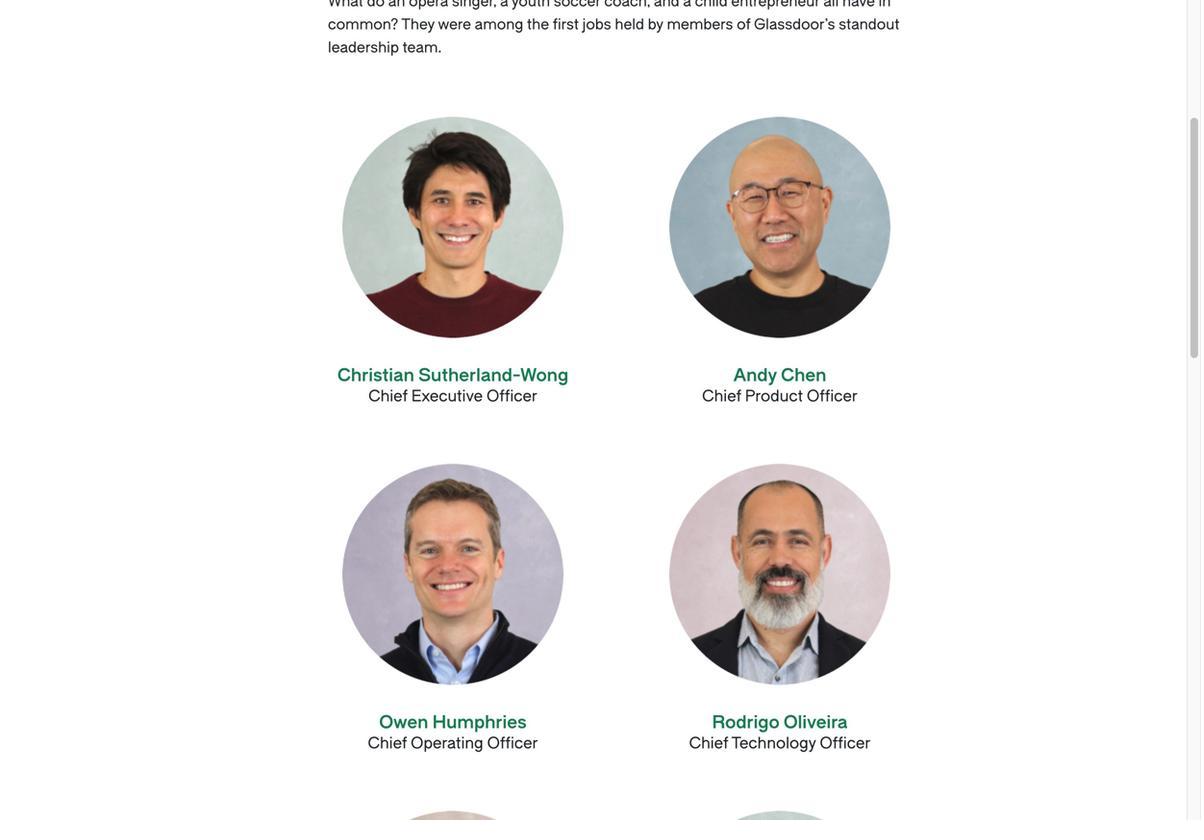 Task type: describe. For each thing, give the bounding box(es) containing it.
andy chen chief product officer
[[702, 365, 858, 405]]

officer inside christian sutherland-wong chief executive officer
[[487, 388, 537, 405]]

chief inside christian sutherland-wong chief executive officer
[[368, 388, 408, 405]]

of
[[737, 16, 750, 33]]

all
[[824, 0, 839, 10]]

sutherland-
[[418, 365, 520, 386]]

headshot image for oliveira
[[669, 464, 890, 685]]

the
[[527, 16, 549, 33]]

soccer
[[554, 0, 601, 10]]

singer,
[[452, 0, 497, 10]]

opera
[[409, 0, 448, 10]]

members
[[667, 16, 733, 33]]

jobs
[[582, 16, 611, 33]]

and
[[654, 0, 680, 10]]

an
[[388, 0, 405, 10]]

executive
[[411, 388, 483, 405]]

wong
[[520, 365, 568, 386]]

andy
[[733, 365, 777, 386]]

owen humphries chief operating officer
[[368, 713, 538, 752]]

owen humphries link
[[379, 713, 527, 733]]

owen
[[379, 713, 428, 733]]

they
[[401, 16, 435, 33]]

leadership
[[328, 39, 399, 56]]

held
[[615, 16, 644, 33]]

do
[[367, 0, 385, 10]]

by
[[648, 16, 663, 33]]

1 a from the left
[[500, 0, 508, 10]]



Task type: locate. For each thing, give the bounding box(es) containing it.
officer for owen humphries
[[487, 735, 538, 752]]

chief for andy chen
[[702, 388, 741, 405]]

a
[[500, 0, 508, 10], [683, 0, 691, 10]]

common?
[[328, 16, 398, 33]]

headshot image
[[342, 117, 564, 338], [669, 117, 890, 338], [342, 464, 564, 685], [669, 464, 890, 685]]

oliveira
[[784, 713, 848, 733]]

were
[[438, 16, 471, 33]]

christian sutherland-wong chief executive officer
[[337, 365, 568, 405]]

officer inside owen humphries chief operating officer
[[487, 735, 538, 752]]

2 a from the left
[[683, 0, 691, 10]]

standout
[[839, 16, 900, 33]]

entrepreneur
[[731, 0, 820, 10]]

andy chen link
[[733, 365, 826, 386]]

first
[[553, 16, 579, 33]]

child
[[695, 0, 728, 10]]

what do an opera singer, a youth soccer coach, and a child entrepreneur all have in common? they were among the first jobs held by members of glassdoor's standout leadership team.
[[328, 0, 900, 56]]

glassdoor's
[[754, 16, 835, 33]]

rodrigo
[[712, 713, 780, 733]]

officer for andy chen
[[807, 388, 858, 405]]

technology
[[731, 735, 816, 752]]

a up among
[[500, 0, 508, 10]]

chief inside owen humphries chief operating officer
[[368, 735, 407, 752]]

chief down rodrigo
[[689, 735, 728, 752]]

officer
[[487, 388, 537, 405], [807, 388, 858, 405], [487, 735, 538, 752], [820, 735, 871, 752]]

officer down 'oliveira'
[[820, 735, 871, 752]]

what
[[328, 0, 363, 10]]

officer down wong
[[487, 388, 537, 405]]

chief down the owen
[[368, 735, 407, 752]]

officer down 'humphries'
[[487, 735, 538, 752]]

a right and
[[683, 0, 691, 10]]

0 horizontal spatial a
[[500, 0, 508, 10]]

chief
[[368, 388, 408, 405], [702, 388, 741, 405], [368, 735, 407, 752], [689, 735, 728, 752]]

officer inside rodrigo oliveira chief technology officer
[[820, 735, 871, 752]]

officer for rodrigo oliveira
[[820, 735, 871, 752]]

rodrigo oliveira link
[[712, 713, 848, 733]]

christian sutherland-wong link
[[337, 365, 568, 386]]

headshot image for sutherland-
[[342, 117, 564, 338]]

coach,
[[604, 0, 650, 10]]

1 horizontal spatial a
[[683, 0, 691, 10]]

in
[[879, 0, 891, 10]]

humphries
[[432, 713, 527, 733]]

chief down andy
[[702, 388, 741, 405]]

headshot image for chen
[[669, 117, 890, 338]]

have
[[842, 0, 875, 10]]

team.
[[403, 39, 442, 56]]

chief down christian
[[368, 388, 408, 405]]

chief for owen humphries
[[368, 735, 407, 752]]

chief inside "andy chen chief product officer"
[[702, 388, 741, 405]]

officer down chen
[[807, 388, 858, 405]]

rodrigo oliveira chief technology officer
[[689, 713, 871, 752]]

operating
[[411, 735, 483, 752]]

officer inside "andy chen chief product officer"
[[807, 388, 858, 405]]

among
[[475, 16, 523, 33]]

product
[[745, 388, 803, 405]]

chief inside rodrigo oliveira chief technology officer
[[689, 735, 728, 752]]

christian
[[337, 365, 414, 386]]

youth
[[512, 0, 550, 10]]

chen
[[781, 365, 826, 386]]

chief for rodrigo oliveira
[[689, 735, 728, 752]]

headshot image for humphries
[[342, 464, 564, 685]]



Task type: vqa. For each thing, say whether or not it's contained in the screenshot.


